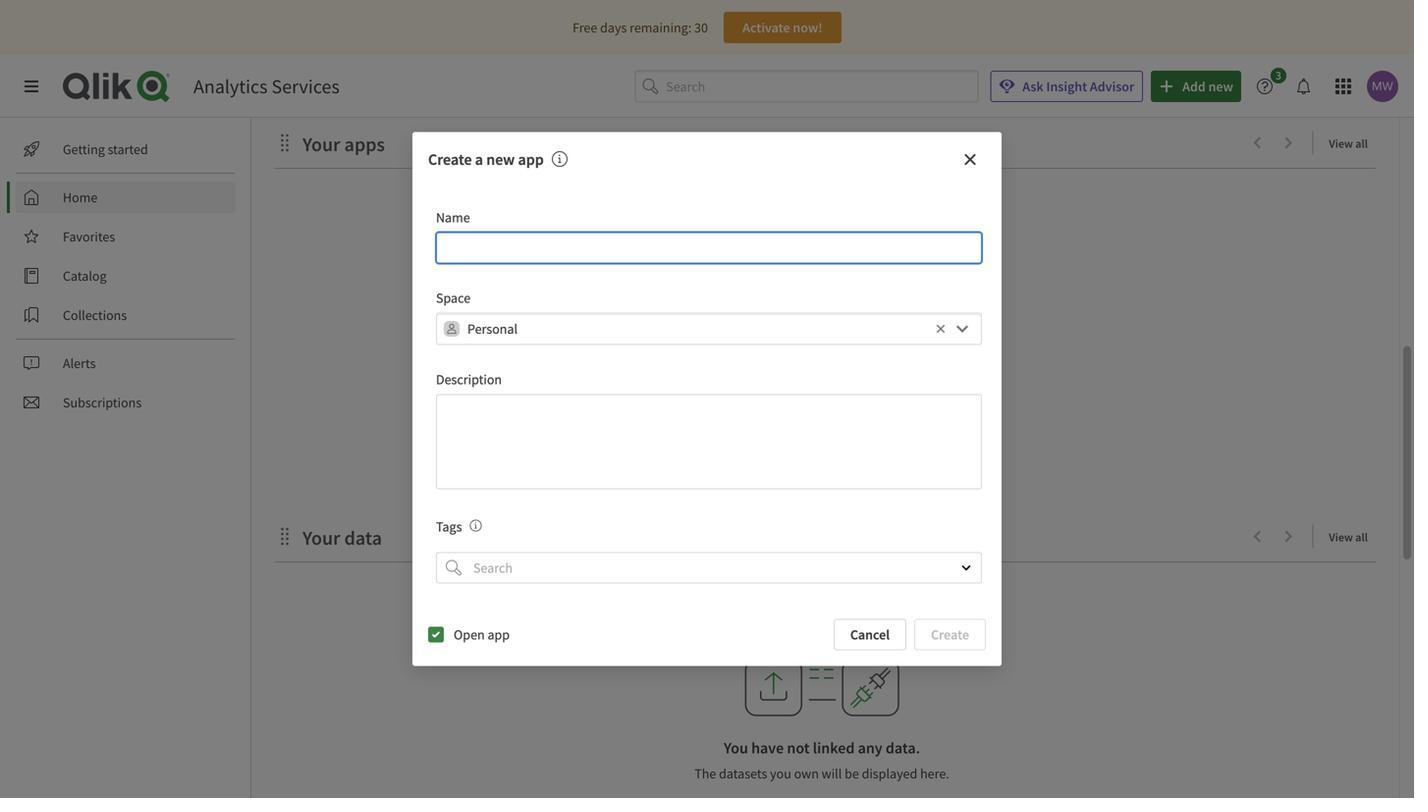Task type: locate. For each thing, give the bounding box(es) containing it.
1 vertical spatial all
[[1356, 530, 1369, 545]]

insight
[[1047, 78, 1088, 95]]

0 vertical spatial apps
[[344, 132, 385, 157]]

data right move collection icon
[[344, 526, 382, 551]]

you have not linked any data. the datasets you own will be displayed here.
[[695, 739, 950, 783]]

main content
[[244, 0, 1415, 799]]

new
[[487, 150, 515, 170]]

1 horizontal spatial here.
[[921, 765, 950, 783]]

your right move collection icon
[[303, 526, 341, 551]]

your apps
[[303, 132, 385, 157]]

data
[[835, 391, 861, 409], [751, 430, 777, 448], [344, 526, 382, 551]]

here. inside apps that you create are available here. an app is where you can load data and create visualizations, sheets, and stories. apps help you make data discoveries and decisions.
[[878, 371, 907, 389]]

1 vertical spatial view
[[1330, 530, 1354, 545]]

you up the where
[[740, 371, 762, 389]]

have
[[752, 739, 784, 759]]

1 vertical spatial are
[[803, 371, 821, 389]]

navigation pane element
[[0, 126, 251, 426]]

view for your data
[[1330, 530, 1354, 545]]

analytics
[[194, 74, 268, 99]]

app
[[518, 150, 544, 170], [928, 371, 950, 389], [854, 479, 876, 497], [488, 626, 510, 644]]

you left own
[[770, 765, 792, 783]]

1 vertical spatial data
[[751, 430, 777, 448]]

sheets,
[[768, 411, 808, 428]]

free days remaining: 30
[[573, 19, 708, 36]]

view
[[1330, 136, 1354, 151], [1330, 530, 1354, 545]]

apps up the decisions.
[[880, 411, 909, 428]]

and
[[863, 391, 885, 409], [811, 411, 833, 428], [846, 430, 868, 448]]

Description text field
[[436, 394, 983, 490]]

create button
[[915, 619, 986, 651]]

1 vertical spatial view all
[[1330, 530, 1369, 545]]

app inside button
[[854, 479, 876, 497]]

view all
[[1330, 136, 1369, 151], [1330, 530, 1369, 545]]

view all for your apps
[[1330, 136, 1369, 151]]

0 vertical spatial create
[[764, 371, 800, 389]]

1 view all link from the top
[[1330, 131, 1377, 155]]

2 all from the top
[[1356, 530, 1369, 545]]

view all link for your apps
[[1330, 131, 1377, 155]]

data down available
[[835, 391, 861, 409]]

create up "can"
[[764, 371, 800, 389]]

your for your apps
[[303, 132, 341, 157]]

search element
[[446, 560, 462, 576]]

close sidebar menu image
[[24, 79, 39, 94]]

create
[[428, 150, 472, 170], [931, 626, 970, 644]]

2 horizontal spatial data
[[835, 391, 861, 409]]

activate now! link
[[724, 12, 842, 43]]

1 vertical spatial view all link
[[1330, 525, 1377, 549]]

all
[[1356, 136, 1369, 151], [1356, 530, 1369, 545]]

start typing a tag name. select an existing tag or create a new tag by pressing enter or comma. press backspace to remove a tag. tooltip
[[462, 518, 482, 536]]

create for create a new app
[[428, 150, 472, 170]]

are left no
[[790, 345, 812, 365]]

0 horizontal spatial here.
[[878, 371, 907, 389]]

1 horizontal spatial apps
[[880, 411, 909, 428]]

apps
[[683, 371, 711, 389], [880, 411, 909, 428]]

collections link
[[16, 300, 236, 331]]

0 vertical spatial your
[[303, 132, 341, 157]]

1 view from the top
[[1330, 136, 1354, 151]]

own
[[795, 765, 819, 783]]

open
[[454, 626, 485, 644]]

open image
[[961, 562, 973, 574]]

create left a
[[428, 150, 472, 170]]

no
[[815, 345, 832, 365]]

new analytics app
[[769, 479, 876, 497]]

1 horizontal spatial create
[[931, 626, 970, 644]]

create down open image
[[931, 626, 970, 644]]

and up 'stories.'
[[863, 391, 885, 409]]

datasets
[[719, 765, 768, 783]]

2 view all from the top
[[1330, 530, 1369, 545]]

here.
[[878, 371, 907, 389], [921, 765, 950, 783]]

app left is
[[928, 371, 950, 389]]

will
[[822, 765, 842, 783]]

0 vertical spatial view all
[[1330, 136, 1369, 151]]

subscriptions
[[63, 394, 142, 412]]

you
[[740, 371, 762, 389], [759, 391, 781, 409], [940, 411, 961, 428], [770, 765, 792, 783]]

load
[[807, 391, 832, 409]]

linked
[[813, 739, 855, 759]]

apps left "that" on the top right of the page
[[683, 371, 711, 389]]

1 vertical spatial search text field
[[470, 552, 944, 584]]

0 vertical spatial here.
[[878, 371, 907, 389]]

your
[[303, 132, 341, 157], [303, 526, 341, 551]]

and down load at the right of the page
[[811, 411, 833, 428]]

there are no apps yet.
[[748, 345, 897, 365]]

1 vertical spatial here.
[[921, 765, 950, 783]]

0 horizontal spatial create
[[428, 150, 472, 170]]

1 vertical spatial create
[[888, 391, 924, 409]]

yet.
[[871, 345, 897, 365]]

apps up available
[[836, 345, 868, 365]]

started
[[108, 141, 148, 158]]

0 horizontal spatial apps
[[344, 132, 385, 157]]

0 vertical spatial create
[[428, 150, 472, 170]]

you
[[724, 739, 749, 759]]

getting started
[[63, 141, 148, 158]]

here. left an at the top
[[878, 371, 907, 389]]

0 vertical spatial all
[[1356, 136, 1369, 151]]

your right move collection image
[[303, 132, 341, 157]]

free
[[573, 19, 598, 36]]

home
[[63, 189, 98, 206]]

create a new app dialog
[[413, 132, 1002, 667]]

description
[[436, 371, 502, 388]]

create
[[764, 371, 800, 389], [888, 391, 924, 409]]

0 vertical spatial view all link
[[1330, 131, 1377, 155]]

move collection image
[[275, 133, 295, 153]]

create a new app
[[428, 150, 544, 170]]

now!
[[793, 19, 823, 36]]

name
[[436, 209, 470, 227]]

2 view from the top
[[1330, 530, 1354, 545]]

1 vertical spatial your
[[303, 526, 341, 551]]

1 vertical spatial apps
[[880, 411, 909, 428]]

getting started link
[[16, 134, 236, 165]]

app right "analytics"
[[854, 479, 876, 497]]

1 all from the top
[[1356, 136, 1369, 151]]

a
[[475, 150, 483, 170]]

data.
[[886, 739, 921, 759]]

you inside you have not linked any data. the datasets you own will be displayed here.
[[770, 765, 792, 783]]

visualizations,
[[684, 411, 765, 428]]

1 horizontal spatial apps
[[836, 345, 868, 365]]

where
[[721, 391, 757, 409]]

Search text field
[[666, 70, 979, 102], [470, 552, 944, 584]]

your data link
[[303, 526, 390, 551]]

view all for your data
[[1330, 530, 1369, 545]]

not
[[787, 739, 810, 759]]

1 vertical spatial create
[[931, 626, 970, 644]]

2 view all link from the top
[[1330, 525, 1377, 549]]

ask insight advisor
[[1023, 78, 1135, 95]]

create inside button
[[931, 626, 970, 644]]

app inside apps that you create are available here. an app is where you can load data and create visualizations, sheets, and stories. apps help you make data discoveries and decisions.
[[928, 371, 950, 389]]

apps right move collection image
[[344, 132, 385, 157]]

0 horizontal spatial data
[[344, 526, 382, 551]]

move collection image
[[275, 527, 295, 547]]

create down an at the top
[[888, 391, 924, 409]]

apps
[[344, 132, 385, 157], [836, 345, 868, 365]]

30
[[695, 19, 708, 36]]

2 vertical spatial data
[[344, 526, 382, 551]]

home link
[[16, 182, 236, 213]]

data down sheets,
[[751, 430, 777, 448]]

are
[[790, 345, 812, 365], [803, 371, 821, 389]]

stories.
[[836, 411, 877, 428]]

0 vertical spatial view
[[1330, 136, 1354, 151]]

0 vertical spatial apps
[[683, 371, 711, 389]]

1 view all from the top
[[1330, 136, 1369, 151]]

search image
[[446, 560, 462, 576]]

1 vertical spatial apps
[[836, 345, 868, 365]]

are up load at the right of the page
[[803, 371, 821, 389]]

and down 'stories.'
[[846, 430, 868, 448]]

alerts
[[63, 355, 96, 372]]

app right "new"
[[518, 150, 544, 170]]

view all link
[[1330, 131, 1377, 155], [1330, 525, 1377, 549]]

here. right displayed
[[921, 765, 950, 783]]



Task type: describe. For each thing, give the bounding box(es) containing it.
services
[[272, 74, 340, 99]]

new analytics app button
[[753, 473, 892, 504]]

catalog
[[63, 267, 107, 285]]

app right open
[[488, 626, 510, 644]]

available
[[824, 371, 876, 389]]

Name text field
[[436, 232, 983, 264]]

0 vertical spatial are
[[790, 345, 812, 365]]

all for your apps
[[1356, 136, 1369, 151]]

0 horizontal spatial create
[[764, 371, 800, 389]]

2 vertical spatial and
[[846, 430, 868, 448]]

days
[[600, 19, 627, 36]]

is
[[953, 371, 962, 389]]

cancel button
[[834, 619, 907, 651]]

apps that you create are available here. an app is where you can load data and create visualizations, sheets, and stories. apps help you make data discoveries and decisions.
[[683, 371, 962, 448]]

decisions.
[[871, 430, 928, 448]]

you right help
[[940, 411, 961, 428]]

open app
[[454, 626, 510, 644]]

are inside apps that you create are available here. an app is where you can load data and create visualizations, sheets, and stories. apps help you make data discoveries and decisions.
[[803, 371, 821, 389]]

displayed
[[862, 765, 918, 783]]

activate
[[743, 19, 791, 36]]

new
[[769, 479, 795, 497]]

all for your data
[[1356, 530, 1369, 545]]

that
[[714, 371, 737, 389]]

analytics
[[798, 479, 851, 497]]

searchbar element
[[635, 70, 979, 102]]

view all link for your data
[[1330, 525, 1377, 549]]

any
[[858, 739, 883, 759]]

space
[[436, 290, 471, 307]]

create for create
[[931, 626, 970, 644]]

0 vertical spatial search text field
[[666, 70, 979, 102]]

there
[[748, 345, 787, 365]]

make
[[716, 430, 748, 448]]

your apps link
[[303, 132, 393, 157]]

start typing a tag name. select an existing tag or create a new tag by pressing enter or comma. press backspace to remove a tag. image
[[470, 520, 482, 532]]

getting
[[63, 141, 105, 158]]

ask
[[1023, 78, 1044, 95]]

subscriptions link
[[16, 387, 236, 419]]

help
[[911, 411, 937, 428]]

analytics services element
[[194, 74, 340, 99]]

your data
[[303, 526, 382, 551]]

activate now!
[[743, 19, 823, 36]]

tags
[[436, 518, 462, 536]]

advisor
[[1091, 78, 1135, 95]]

0 vertical spatial data
[[835, 391, 861, 409]]

catalog link
[[16, 260, 236, 292]]

analytics services
[[194, 74, 340, 99]]

favorites link
[[16, 221, 236, 253]]

cancel
[[851, 626, 890, 644]]

1 vertical spatial and
[[811, 411, 833, 428]]

can
[[783, 391, 804, 409]]

discoveries
[[779, 430, 843, 448]]

the
[[695, 765, 717, 783]]

you left "can"
[[759, 391, 781, 409]]

be
[[845, 765, 860, 783]]

main content containing your apps
[[244, 0, 1415, 799]]

an
[[910, 371, 925, 389]]

0 vertical spatial and
[[863, 391, 885, 409]]

1 horizontal spatial create
[[888, 391, 924, 409]]

alerts link
[[16, 348, 236, 379]]

1 horizontal spatial data
[[751, 430, 777, 448]]

favorites
[[63, 228, 115, 246]]

remaining:
[[630, 19, 692, 36]]

0 horizontal spatial apps
[[683, 371, 711, 389]]

here. inside you have not linked any data. the datasets you own will be displayed here.
[[921, 765, 950, 783]]

Space text field
[[468, 313, 931, 345]]

ask insight advisor button
[[991, 71, 1144, 102]]

collections
[[63, 307, 127, 324]]

your for your data
[[303, 526, 341, 551]]

view for your apps
[[1330, 136, 1354, 151]]



Task type: vqa. For each thing, say whether or not it's contained in the screenshot.
the bottom here.
yes



